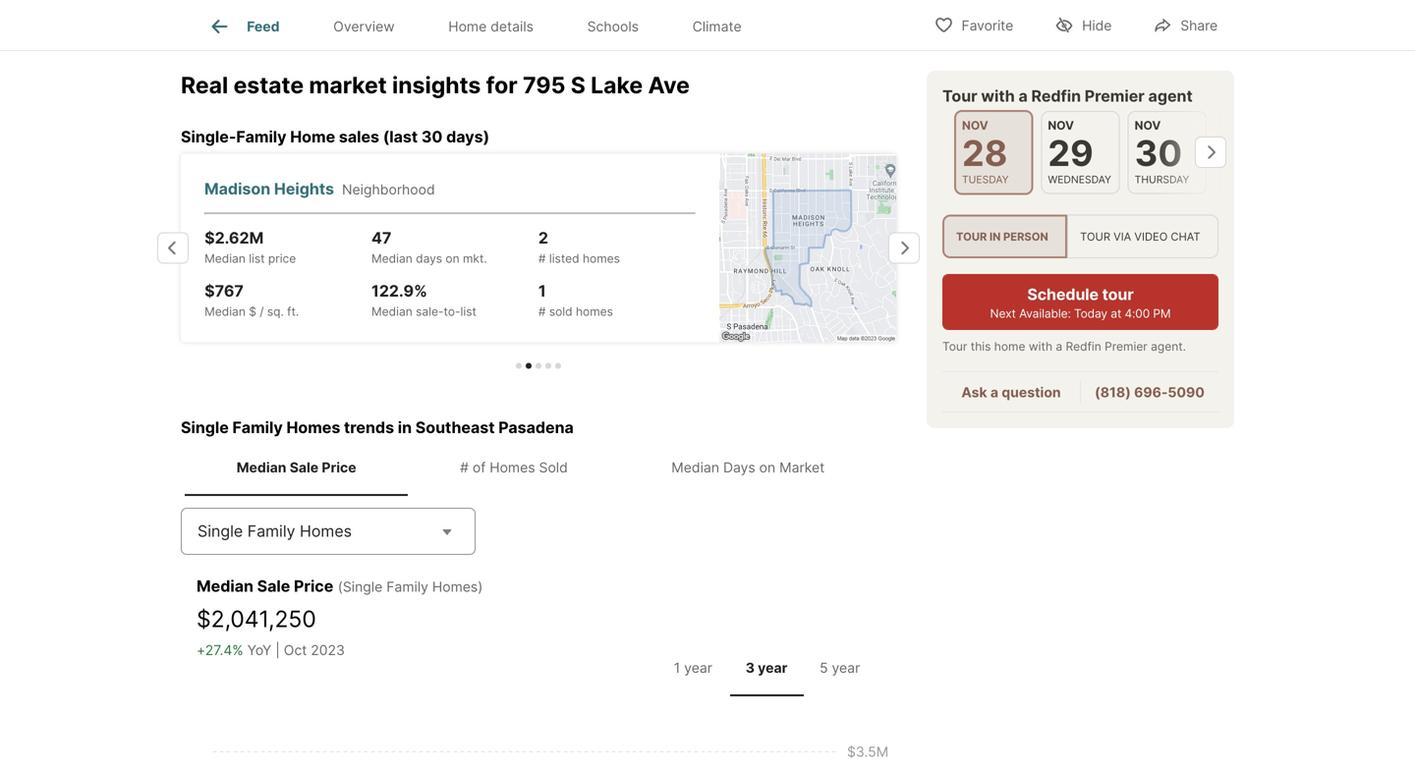 Task type: locate. For each thing, give the bounding box(es) containing it.
year inside 1 year tab
[[685, 660, 713, 677]]

sale-
[[416, 305, 444, 319]]

homes inside '2 # listed homes'
[[583, 251, 620, 266]]

2 horizontal spatial nov
[[1135, 118, 1162, 133]]

median sale price tab
[[185, 444, 408, 492]]

home left sales
[[290, 127, 335, 146]]

0 horizontal spatial in
[[398, 418, 412, 437]]

climate tab
[[666, 3, 769, 50]]

median down $767
[[205, 305, 246, 319]]

list right 'sale-'
[[461, 305, 477, 319]]

sold
[[539, 459, 568, 476]]

homes
[[583, 251, 620, 266], [576, 305, 613, 319]]

0 vertical spatial a
[[1019, 87, 1028, 106]]

(last
[[383, 127, 418, 146]]

0 horizontal spatial 30
[[422, 127, 443, 146]]

redfin up the 29 in the right top of the page
[[1032, 87, 1082, 106]]

30 inside nov 30 thursday
[[1135, 132, 1183, 175]]

2 year from the left
[[758, 660, 788, 677]]

year left 3
[[685, 660, 713, 677]]

tour
[[943, 87, 978, 106], [957, 230, 988, 243], [1081, 230, 1111, 243], [943, 340, 968, 354]]

1 horizontal spatial nov
[[1048, 118, 1075, 133]]

homes for trends
[[287, 418, 341, 437]]

list left price at left top
[[249, 251, 265, 266]]

homes for sold
[[490, 459, 535, 476]]

next image
[[1196, 137, 1227, 168]]

climate
[[693, 18, 742, 35]]

in
[[990, 230, 1001, 243], [398, 418, 412, 437]]

home details tab
[[422, 3, 561, 50]]

sold
[[549, 305, 573, 319]]

0 vertical spatial single
[[181, 418, 229, 437]]

0 vertical spatial on
[[446, 251, 460, 266]]

sale for median sale price (single family homes) $2,041,250
[[257, 577, 290, 596]]

5090
[[1168, 385, 1205, 401]]

1 vertical spatial homes
[[490, 459, 535, 476]]

of
[[473, 459, 486, 476]]

1 year tab
[[657, 644, 730, 693]]

1 # sold homes
[[539, 281, 613, 319]]

None button
[[955, 110, 1034, 195], [1042, 111, 1121, 194], [1128, 111, 1207, 194], [955, 110, 1034, 195], [1042, 111, 1121, 194], [1128, 111, 1207, 194]]

1 vertical spatial a
[[1056, 340, 1063, 354]]

0 vertical spatial homes
[[287, 418, 341, 437]]

1 left 3
[[674, 660, 681, 677]]

median down 47
[[372, 251, 413, 266]]

image image
[[720, 154, 897, 342]]

homes right of
[[490, 459, 535, 476]]

0 horizontal spatial on
[[446, 251, 460, 266]]

tour left "via"
[[1081, 230, 1111, 243]]

this
[[971, 340, 992, 354]]

1 for 1 # sold homes
[[539, 281, 546, 301]]

2 vertical spatial #
[[460, 459, 469, 476]]

homes inside 1 # sold homes
[[576, 305, 613, 319]]

0 vertical spatial price
[[322, 459, 357, 476]]

price down trends
[[322, 459, 357, 476]]

3 year from the left
[[832, 660, 861, 677]]

slide 2 dot image
[[526, 363, 532, 369]]

2 # listed homes
[[539, 228, 620, 266]]

30
[[422, 127, 443, 146], [1135, 132, 1183, 175]]

a
[[1019, 87, 1028, 106], [1056, 340, 1063, 354], [991, 385, 999, 401]]

madison heights link
[[205, 177, 342, 201]]

0 vertical spatial sale
[[290, 459, 319, 476]]

family down estate
[[236, 127, 287, 146]]

1 vertical spatial 1
[[674, 660, 681, 677]]

1 year from the left
[[685, 660, 713, 677]]

overview tab
[[307, 3, 422, 50]]

1 inside 1 year tab
[[674, 660, 681, 677]]

median down '$2.62m'
[[205, 251, 246, 266]]

redfin
[[1032, 87, 1082, 106], [1066, 340, 1102, 354]]

$2.62m
[[205, 228, 264, 248]]

sale
[[290, 459, 319, 476], [257, 577, 290, 596]]

with up nov 28 tuesday at the top right of the page
[[982, 87, 1015, 106]]

0 vertical spatial redfin
[[1032, 87, 1082, 106]]

at
[[1111, 307, 1122, 321]]

tab list containing 1 year
[[653, 640, 881, 697]]

1 vertical spatial homes
[[576, 305, 613, 319]]

list box
[[943, 215, 1219, 259]]

0 vertical spatial tab list
[[181, 0, 785, 50]]

1 horizontal spatial 30
[[1135, 132, 1183, 175]]

1 vertical spatial on
[[760, 459, 776, 476]]

# left sold
[[539, 305, 546, 319]]

1 vertical spatial in
[[398, 418, 412, 437]]

3 nov from the left
[[1135, 118, 1162, 133]]

1 vertical spatial with
[[1029, 340, 1053, 354]]

(818)
[[1095, 385, 1132, 401]]

2 vertical spatial tab list
[[653, 640, 881, 697]]

single-
[[181, 127, 236, 146]]

4:00
[[1125, 307, 1151, 321]]

1 vertical spatial price
[[294, 577, 334, 596]]

1
[[539, 281, 546, 301], [674, 660, 681, 677]]

(818) 696-5090 link
[[1095, 385, 1205, 401]]

redfin down today at the right
[[1066, 340, 1102, 354]]

on right days at right bottom
[[760, 459, 776, 476]]

0 horizontal spatial nov
[[963, 118, 989, 133]]

year inside 5 year tab
[[832, 660, 861, 677]]

tour for tour via video chat
[[1081, 230, 1111, 243]]

homes up median sale price
[[287, 418, 341, 437]]

# inside 1 # sold homes
[[539, 305, 546, 319]]

year inside 3 year tab
[[758, 660, 788, 677]]

nov inside nov 28 tuesday
[[963, 118, 989, 133]]

family down "median sale price" tab on the left
[[248, 522, 296, 541]]

1 nov from the left
[[963, 118, 989, 133]]

1 horizontal spatial list
[[461, 305, 477, 319]]

1 horizontal spatial 1
[[674, 660, 681, 677]]

tab list
[[181, 0, 785, 50], [181, 440, 897, 496], [653, 640, 881, 697]]

single
[[181, 418, 229, 437], [198, 522, 243, 541]]

0 vertical spatial home
[[449, 18, 487, 35]]

2023
[[311, 642, 345, 659]]

in left person
[[990, 230, 1001, 243]]

122.9%
[[372, 281, 428, 301]]

2 nov from the left
[[1048, 118, 1075, 133]]

1 vertical spatial premier
[[1105, 340, 1148, 354]]

0 horizontal spatial year
[[685, 660, 713, 677]]

nov for 28
[[963, 118, 989, 133]]

0 horizontal spatial 1
[[539, 281, 546, 301]]

single family homes trends in southeast pasadena
[[181, 418, 574, 437]]

single family homes
[[198, 522, 352, 541]]

0 horizontal spatial with
[[982, 87, 1015, 106]]

28
[[963, 132, 1008, 175]]

schools
[[588, 18, 639, 35]]

slide 5 dot image
[[556, 363, 561, 369]]

$2.62m median list price
[[205, 228, 296, 266]]

1 horizontal spatial home
[[449, 18, 487, 35]]

$767 median $ / sq. ft.
[[205, 281, 299, 319]]

on inside the 47 median days on mkt.
[[446, 251, 460, 266]]

1 vertical spatial sale
[[257, 577, 290, 596]]

lake
[[591, 71, 643, 99]]

sale up '$2,041,250'
[[257, 577, 290, 596]]

0 vertical spatial list
[[249, 251, 265, 266]]

s
[[571, 71, 586, 99]]

premier left agent
[[1085, 87, 1145, 106]]

nov up tuesday
[[963, 118, 989, 133]]

next image
[[889, 232, 920, 264]]

homes
[[287, 418, 341, 437], [490, 459, 535, 476], [300, 522, 352, 541]]

price left the (single
[[294, 577, 334, 596]]

median inside $767 median $ / sq. ft.
[[205, 305, 246, 319]]

on left mkt.
[[446, 251, 460, 266]]

premier down at
[[1105, 340, 1148, 354]]

1 vertical spatial list
[[461, 305, 477, 319]]

nov down tour with a redfin premier agent
[[1048, 118, 1075, 133]]

homes up the (single
[[300, 522, 352, 541]]

median days on market tab
[[620, 444, 877, 492]]

median down 122.9%
[[372, 305, 413, 319]]

2 vertical spatial a
[[991, 385, 999, 401]]

(818) 696-5090
[[1095, 385, 1205, 401]]

1 vertical spatial tab list
[[181, 440, 897, 496]]

home
[[449, 18, 487, 35], [290, 127, 335, 146]]

days)
[[446, 127, 490, 146]]

sq.
[[267, 305, 284, 319]]

# down 2
[[539, 251, 546, 266]]

chat
[[1171, 230, 1201, 243]]

year for 5 year
[[832, 660, 861, 677]]

1 horizontal spatial on
[[760, 459, 776, 476]]

nov down agent
[[1135, 118, 1162, 133]]

ft.
[[287, 305, 299, 319]]

sale up single family homes
[[290, 459, 319, 476]]

via
[[1114, 230, 1132, 243]]

0 horizontal spatial home
[[290, 127, 335, 146]]

1 vertical spatial single
[[198, 522, 243, 541]]

sale inside median sale price (single family homes) $2,041,250
[[257, 577, 290, 596]]

favorite
[[962, 17, 1014, 34]]

homes inside "# of homes sold" tab
[[490, 459, 535, 476]]

0 vertical spatial in
[[990, 230, 1001, 243]]

agent.
[[1152, 340, 1187, 354]]

sale inside tab
[[290, 459, 319, 476]]

2 horizontal spatial year
[[832, 660, 861, 677]]

price for median sale price
[[322, 459, 357, 476]]

to-
[[444, 305, 461, 319]]

slide 4 dot image
[[546, 363, 552, 369]]

nov inside nov 30 thursday
[[1135, 118, 1162, 133]]

nov
[[963, 118, 989, 133], [1048, 118, 1075, 133], [1135, 118, 1162, 133]]

in right trends
[[398, 418, 412, 437]]

listed
[[549, 251, 580, 266]]

homes right listed
[[583, 251, 620, 266]]

madison heights neighborhood
[[205, 179, 435, 198]]

1 horizontal spatial with
[[1029, 340, 1053, 354]]

47 median days on mkt.
[[372, 228, 487, 266]]

list
[[249, 251, 265, 266], [461, 305, 477, 319]]

tour left this
[[943, 340, 968, 354]]

0 vertical spatial #
[[539, 251, 546, 266]]

price
[[322, 459, 357, 476], [294, 577, 334, 596]]

tour up nov 28 tuesday at the top right of the page
[[943, 87, 978, 106]]

price inside median sale price (single family homes) $2,041,250
[[294, 577, 334, 596]]

schools tab
[[561, 3, 666, 50]]

year right '5'
[[832, 660, 861, 677]]

previous image
[[157, 232, 189, 264]]

available:
[[1020, 307, 1071, 321]]

# inside tab
[[460, 459, 469, 476]]

ave
[[648, 71, 690, 99]]

0 vertical spatial 1
[[539, 281, 546, 301]]

0 vertical spatial homes
[[583, 251, 620, 266]]

with right home
[[1029, 340, 1053, 354]]

# inside '2 # listed homes'
[[539, 251, 546, 266]]

nov 29 wednesday
[[1048, 118, 1112, 186]]

price inside tab
[[322, 459, 357, 476]]

tour left person
[[957, 230, 988, 243]]

madison
[[205, 179, 271, 198]]

home left the details in the left of the page
[[449, 18, 487, 35]]

nov for 29
[[1048, 118, 1075, 133]]

slide 3 dot image
[[536, 363, 542, 369]]

list box containing tour in person
[[943, 215, 1219, 259]]

sale for median sale price
[[290, 459, 319, 476]]

real
[[181, 71, 228, 99]]

nov inside nov 29 wednesday
[[1048, 118, 1075, 133]]

ask a question link
[[962, 385, 1062, 401]]

795
[[523, 71, 566, 99]]

median up '$2,041,250'
[[197, 577, 254, 596]]

#
[[539, 251, 546, 266], [539, 305, 546, 319], [460, 459, 469, 476]]

insights
[[392, 71, 481, 99]]

30 right the (last
[[422, 127, 443, 146]]

30 left next image
[[1135, 132, 1183, 175]]

0 horizontal spatial list
[[249, 251, 265, 266]]

agent
[[1149, 87, 1193, 106]]

family up median sale price
[[233, 418, 283, 437]]

tour for tour with a redfin premier agent
[[943, 87, 978, 106]]

price for median sale price (single family homes) $2,041,250
[[294, 577, 334, 596]]

# left of
[[460, 459, 469, 476]]

1 horizontal spatial year
[[758, 660, 788, 677]]

premier
[[1085, 87, 1145, 106], [1105, 340, 1148, 354]]

1 vertical spatial #
[[539, 305, 546, 319]]

year right 3
[[758, 660, 788, 677]]

1 inside 1 # sold homes
[[539, 281, 546, 301]]

family right the (single
[[387, 579, 429, 596]]

1 down 2
[[539, 281, 546, 301]]

tour via video chat
[[1081, 230, 1201, 243]]

homes right sold
[[576, 305, 613, 319]]

2
[[539, 228, 549, 248]]



Task type: describe. For each thing, give the bounding box(es) containing it.
schedule
[[1028, 285, 1099, 305]]

tour with a redfin premier agent
[[943, 87, 1193, 106]]

tour for tour in person
[[957, 230, 988, 243]]

median up single family homes
[[237, 459, 287, 476]]

median inside 122.9% median sale-to-list
[[372, 305, 413, 319]]

thursday
[[1135, 174, 1190, 186]]

tour for tour this home with a redfin premier agent.
[[943, 340, 968, 354]]

sales
[[339, 127, 380, 146]]

29
[[1048, 132, 1094, 175]]

family for single family homes
[[248, 522, 296, 541]]

tour in person
[[957, 230, 1049, 243]]

# of homes sold tab
[[408, 444, 620, 492]]

tab list containing median sale price
[[181, 440, 897, 496]]

single for single family homes
[[198, 522, 243, 541]]

single-family home sales (last 30 days)
[[181, 127, 490, 146]]

family for single family homes trends in southeast pasadena
[[233, 418, 283, 437]]

overview
[[333, 18, 395, 35]]

/
[[260, 305, 264, 319]]

nov 30 thursday
[[1135, 118, 1190, 186]]

3 year tab
[[730, 644, 804, 693]]

single for single family homes trends in southeast pasadena
[[181, 418, 229, 437]]

2 vertical spatial homes
[[300, 522, 352, 541]]

neighborhood
[[342, 181, 435, 198]]

share
[[1181, 17, 1218, 34]]

favorite button
[[918, 4, 1031, 45]]

$767
[[205, 281, 244, 301]]

3
[[746, 660, 755, 677]]

nov for 30
[[1135, 118, 1162, 133]]

tab list containing feed
[[181, 0, 785, 50]]

2 horizontal spatial a
[[1056, 340, 1063, 354]]

# of homes sold
[[460, 459, 568, 476]]

median sale price
[[237, 459, 357, 476]]

carousel group
[[157, 149, 920, 369]]

1 horizontal spatial a
[[1019, 87, 1028, 106]]

southeast
[[416, 418, 495, 437]]

wednesday
[[1048, 174, 1112, 186]]

next
[[991, 307, 1016, 321]]

feed link
[[208, 15, 280, 38]]

market
[[780, 459, 825, 476]]

home
[[995, 340, 1026, 354]]

47
[[372, 228, 392, 248]]

yoy
[[247, 642, 272, 659]]

+27.4% yoy | oct 2023
[[197, 642, 345, 659]]

question
[[1002, 385, 1062, 401]]

nov 28 tuesday
[[963, 118, 1009, 186]]

home inside tab
[[449, 18, 487, 35]]

oct
[[284, 642, 307, 659]]

median inside median sale price (single family homes) $2,041,250
[[197, 577, 254, 596]]

5 year
[[820, 660, 861, 677]]

median left days at right bottom
[[672, 459, 720, 476]]

feed
[[247, 18, 280, 35]]

1 year
[[674, 660, 713, 677]]

median inside $2.62m median list price
[[205, 251, 246, 266]]

days
[[724, 459, 756, 476]]

696-
[[1135, 385, 1168, 401]]

0 vertical spatial premier
[[1085, 87, 1145, 106]]

|
[[276, 642, 280, 659]]

0 horizontal spatial a
[[991, 385, 999, 401]]

1 vertical spatial redfin
[[1066, 340, 1102, 354]]

price
[[268, 251, 296, 266]]

+27.4%
[[197, 642, 244, 659]]

list inside 122.9% median sale-to-list
[[461, 305, 477, 319]]

list inside $2.62m median list price
[[249, 251, 265, 266]]

details
[[491, 18, 534, 35]]

market
[[309, 71, 387, 99]]

family for single-family home sales (last 30 days)
[[236, 127, 287, 146]]

hide
[[1083, 17, 1112, 34]]

year for 3 year
[[758, 660, 788, 677]]

year for 1 year
[[685, 660, 713, 677]]

# for 1
[[539, 305, 546, 319]]

trends
[[344, 418, 394, 437]]

days
[[416, 251, 443, 266]]

family inside median sale price (single family homes) $2,041,250
[[387, 579, 429, 596]]

home details
[[449, 18, 534, 35]]

5 year tab
[[804, 644, 877, 693]]

1 vertical spatial home
[[290, 127, 335, 146]]

5
[[820, 660, 828, 677]]

# for 2
[[539, 251, 546, 266]]

tuesday
[[963, 174, 1009, 186]]

mkt.
[[463, 251, 487, 266]]

122.9% median sale-to-list
[[372, 281, 477, 319]]

on inside tab
[[760, 459, 776, 476]]

$
[[249, 305, 256, 319]]

estate
[[234, 71, 304, 99]]

homes for 2
[[583, 251, 620, 266]]

hide button
[[1038, 4, 1129, 45]]

heights
[[274, 179, 334, 198]]

homes)
[[433, 579, 483, 596]]

$2,041,250
[[197, 605, 316, 633]]

median inside the 47 median days on mkt.
[[372, 251, 413, 266]]

homes for 1
[[576, 305, 613, 319]]

video
[[1135, 230, 1168, 243]]

schedule tour next available: today at 4:00 pm
[[991, 285, 1172, 321]]

pm
[[1154, 307, 1172, 321]]

median days on market
[[672, 459, 825, 476]]

real estate market insights for 795 s lake ave
[[181, 71, 690, 99]]

slide 1 dot image
[[516, 363, 522, 369]]

1 for 1 year
[[674, 660, 681, 677]]

today
[[1075, 307, 1108, 321]]

tour this home with a redfin premier agent.
[[943, 340, 1187, 354]]

0 vertical spatial with
[[982, 87, 1015, 106]]

3 year
[[746, 660, 788, 677]]

1 horizontal spatial in
[[990, 230, 1001, 243]]

person
[[1004, 230, 1049, 243]]

(single
[[338, 579, 383, 596]]



Task type: vqa. For each thing, say whether or not it's contained in the screenshot.
question
yes



